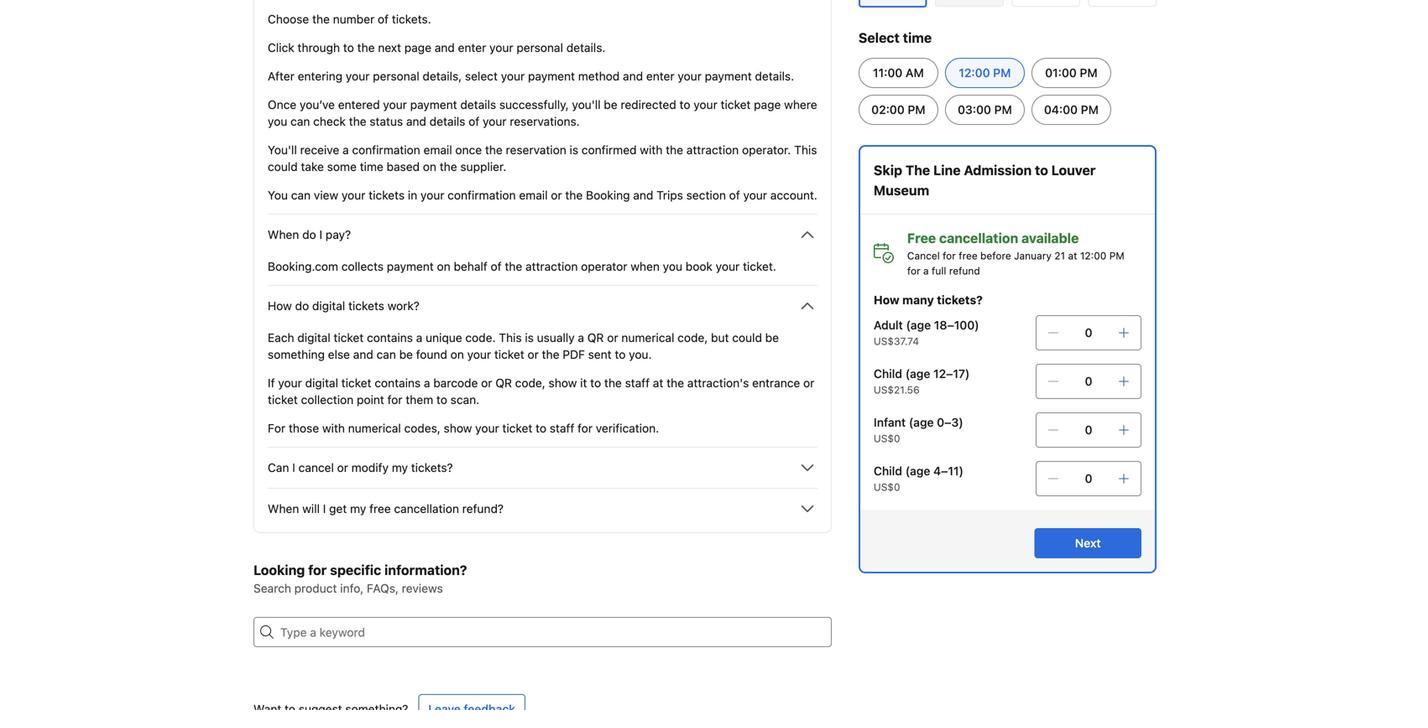 Task type: locate. For each thing, give the bounding box(es) containing it.
looking for specific information? search product info, faqs, reviews
[[253, 563, 467, 596]]

code.
[[465, 331, 496, 345]]

code, inside if your digital ticket contains a barcode or qr code, show it to the staff at the attraction's entrance or ticket collection point for them to scan.
[[515, 376, 545, 390]]

details,
[[423, 69, 462, 83]]

once
[[455, 143, 482, 157]]

0 vertical spatial contains
[[367, 331, 413, 345]]

i right can
[[292, 461, 295, 475]]

details down select
[[460, 98, 496, 112]]

0 horizontal spatial free
[[369, 502, 391, 516]]

can inside "each digital ticket contains a unique code. this is usually a qr or numerical code, but could be something else and can be found on your ticket or the pdf sent to you."
[[377, 348, 396, 362]]

do inside dropdown button
[[295, 299, 309, 313]]

0 horizontal spatial is
[[525, 331, 534, 345]]

work?
[[388, 299, 420, 313]]

reservations.
[[510, 115, 580, 128]]

pm right 01:00
[[1080, 66, 1098, 80]]

your
[[489, 41, 513, 55], [346, 69, 370, 83], [501, 69, 525, 83], [678, 69, 702, 83], [383, 98, 407, 112], [694, 98, 718, 112], [483, 115, 507, 128], [342, 188, 365, 202], [421, 188, 444, 202], [743, 188, 767, 202], [716, 260, 740, 274], [467, 348, 491, 362], [278, 376, 302, 390], [475, 422, 499, 436]]

(age for 0–3)
[[909, 416, 934, 430]]

1 horizontal spatial enter
[[646, 69, 675, 83]]

you'll
[[268, 143, 297, 157]]

free inside "free cancellation available cancel for free before january 21 at 12:00 pm for a full refund"
[[959, 250, 978, 262]]

usually
[[537, 331, 575, 345]]

museum
[[874, 183, 929, 199]]

next
[[378, 41, 401, 55]]

0 vertical spatial staff
[[625, 376, 650, 390]]

us$0 inside child (age 4–11) us$0
[[874, 482, 900, 494]]

1 horizontal spatial attraction
[[686, 143, 739, 157]]

digital down 'booking.com'
[[312, 299, 345, 313]]

you
[[268, 115, 287, 128], [663, 260, 682, 274]]

tickets inside dropdown button
[[348, 299, 384, 313]]

ticket up the else
[[334, 331, 364, 345]]

1 horizontal spatial free
[[959, 250, 978, 262]]

(age inside the adult (age 18–100) us$37.74
[[906, 319, 931, 332]]

0 vertical spatial free
[[959, 250, 978, 262]]

product
[[294, 582, 337, 596]]

is left usually
[[525, 331, 534, 345]]

page right next
[[404, 41, 431, 55]]

with right the confirmed
[[640, 143, 663, 157]]

0 vertical spatial details
[[460, 98, 496, 112]]

it
[[580, 376, 587, 390]]

pm inside "free cancellation available cancel for free before january 21 at 12:00 pm for a full refund"
[[1109, 250, 1125, 262]]

contains
[[367, 331, 413, 345], [375, 376, 421, 390]]

free
[[959, 250, 978, 262], [369, 502, 391, 516]]

0 vertical spatial be
[[604, 98, 617, 112]]

my
[[392, 461, 408, 475], [350, 502, 366, 516]]

(age for 4–11)
[[905, 465, 930, 478]]

03:00
[[958, 103, 991, 117]]

0 horizontal spatial code,
[[515, 376, 545, 390]]

12:00 pm
[[959, 66, 1011, 80]]

for inside if your digital ticket contains a barcode or qr code, show it to the staff at the attraction's entrance or ticket collection point for them to scan.
[[387, 393, 402, 407]]

and right the else
[[353, 348, 373, 362]]

the down once
[[440, 160, 457, 174]]

0 vertical spatial code,
[[678, 331, 708, 345]]

do inside dropdown button
[[302, 228, 316, 242]]

0 vertical spatial could
[[268, 160, 298, 174]]

2 vertical spatial be
[[399, 348, 413, 362]]

0 horizontal spatial you
[[268, 115, 287, 128]]

0 vertical spatial page
[[404, 41, 431, 55]]

of
[[378, 12, 389, 26], [469, 115, 479, 128], [729, 188, 740, 202], [491, 260, 502, 274]]

of right behalf
[[491, 260, 502, 274]]

at
[[1068, 250, 1077, 262], [653, 376, 663, 390]]

0 horizontal spatial qr
[[495, 376, 512, 390]]

2 child from the top
[[874, 465, 902, 478]]

18–100)
[[934, 319, 979, 332]]

0 for 12–17)
[[1085, 375, 1092, 389]]

1 vertical spatial child
[[874, 465, 902, 478]]

1 horizontal spatial this
[[794, 143, 817, 157]]

to left the louver
[[1035, 162, 1048, 178]]

1 horizontal spatial qr
[[587, 331, 604, 345]]

cancel
[[907, 250, 940, 262]]

code, down "each digital ticket contains a unique code. this is usually a qr or numerical code, but could be something else and can be found on your ticket or the pdf sent to you."
[[515, 376, 545, 390]]

on inside "each digital ticket contains a unique code. this is usually a qr or numerical code, but could be something else and can be found on your ticket or the pdf sent to you."
[[451, 348, 464, 362]]

is inside "each digital ticket contains a unique code. this is usually a qr or numerical code, but could be something else and can be found on your ticket or the pdf sent to you."
[[525, 331, 534, 345]]

for right point
[[387, 393, 402, 407]]

0 vertical spatial numerical
[[621, 331, 674, 345]]

1 vertical spatial attraction
[[525, 260, 578, 274]]

2 vertical spatial digital
[[305, 376, 338, 390]]

contains down work?
[[367, 331, 413, 345]]

when inside dropdown button
[[268, 228, 299, 242]]

reservation
[[506, 143, 566, 157]]

(age inside child (age 12–17) us$21.56
[[905, 367, 930, 381]]

3 0 from the top
[[1085, 423, 1092, 437]]

1 vertical spatial at
[[653, 376, 663, 390]]

i right will
[[323, 502, 326, 516]]

do down 'booking.com'
[[295, 299, 309, 313]]

digital up collection
[[305, 376, 338, 390]]

how many tickets?
[[874, 293, 983, 307]]

1 vertical spatial qr
[[495, 376, 512, 390]]

time up am
[[903, 30, 932, 46]]

or down 'you'll receive a confirmation email once the reservation is confirmed with the attraction operator. this could take some time based on the supplier.'
[[551, 188, 562, 202]]

to left you.
[[615, 348, 626, 362]]

do for when
[[302, 228, 316, 242]]

1 child from the top
[[874, 367, 902, 381]]

1 vertical spatial on
[[437, 260, 451, 274]]

with down collection
[[322, 422, 345, 436]]

free for cancellation
[[959, 250, 978, 262]]

how do digital tickets work? element
[[268, 316, 817, 437]]

cancellation left refund?
[[394, 502, 459, 516]]

us$0 for child (age 4–11)
[[874, 482, 900, 494]]

i for do
[[319, 228, 322, 242]]

of up once
[[469, 115, 479, 128]]

could inside 'you'll receive a confirmation email once the reservation is confirmed with the attraction operator. this could take some time based on the supplier.'
[[268, 160, 298, 174]]

email left once
[[423, 143, 452, 157]]

for down cancel
[[907, 265, 921, 277]]

0 horizontal spatial with
[[322, 422, 345, 436]]

the inside once you've entered your payment details successfully, you'll be redirected to your ticket page where you can check the status and details of your reservations.
[[349, 115, 366, 128]]

once you've entered your payment details successfully, you'll be redirected to your ticket page where you can check the status and details of your reservations.
[[268, 98, 817, 128]]

1 vertical spatial page
[[754, 98, 781, 112]]

on down "unique"
[[451, 348, 464, 362]]

1 vertical spatial details.
[[755, 69, 794, 83]]

the up supplier. on the left top
[[485, 143, 503, 157]]

1 vertical spatial be
[[765, 331, 779, 345]]

show left "it"
[[549, 376, 577, 390]]

with inside 'you'll receive a confirmation email once the reservation is confirmed with the attraction operator. this could take some time based on the supplier.'
[[640, 143, 663, 157]]

booking
[[586, 188, 630, 202]]

us$0 inside infant (age 0–3) us$0
[[874, 433, 900, 445]]

when up 'booking.com'
[[268, 228, 299, 242]]

page inside once you've entered your payment details successfully, you'll be redirected to your ticket page where you can check the status and details of your reservations.
[[754, 98, 781, 112]]

child for child (age 4–11)
[[874, 465, 902, 478]]

0 vertical spatial at
[[1068, 250, 1077, 262]]

0 horizontal spatial tickets?
[[411, 461, 453, 475]]

0 vertical spatial my
[[392, 461, 408, 475]]

or inside dropdown button
[[337, 461, 348, 475]]

i for will
[[323, 502, 326, 516]]

do
[[302, 228, 316, 242], [295, 299, 309, 313]]

1 when from the top
[[268, 228, 299, 242]]

(age left the 4–11)
[[905, 465, 930, 478]]

payment up successfully,
[[528, 69, 575, 83]]

pm up 03:00 pm
[[993, 66, 1011, 80]]

when inside dropdown button
[[268, 502, 299, 516]]

a up the pdf
[[578, 331, 584, 345]]

numerical inside "each digital ticket contains a unique code. this is usually a qr or numerical code, but could be something else and can be found on your ticket or the pdf sent to you."
[[621, 331, 674, 345]]

will
[[302, 502, 320, 516]]

digital inside if your digital ticket contains a barcode or qr code, show it to the staff at the attraction's entrance or ticket collection point for them to scan.
[[305, 376, 338, 390]]

child (age 4–11) us$0
[[874, 465, 964, 494]]

you left book
[[663, 260, 682, 274]]

and up details,
[[435, 41, 455, 55]]

tickets? down codes,
[[411, 461, 453, 475]]

or down usually
[[528, 348, 539, 362]]

numerical up you.
[[621, 331, 674, 345]]

and inside "each digital ticket contains a unique code. this is usually a qr or numerical code, but could be something else and can be found on your ticket or the pdf sent to you."
[[353, 348, 373, 362]]

free for will
[[369, 502, 391, 516]]

could down you'll at the left top
[[268, 160, 298, 174]]

for those with numerical codes, show your ticket to staff for verification.
[[268, 422, 659, 436]]

at up the verification.
[[653, 376, 663, 390]]

0 vertical spatial tickets
[[369, 188, 405, 202]]

1 vertical spatial with
[[322, 422, 345, 436]]

2 us$0 from the top
[[874, 482, 900, 494]]

booking.com collects payment on behalf of the attraction operator when you book your ticket.
[[268, 260, 776, 274]]

1 vertical spatial code,
[[515, 376, 545, 390]]

qr inside if your digital ticket contains a barcode or qr code, show it to the staff at the attraction's entrance or ticket collection point for them to scan.
[[495, 376, 512, 390]]

12:00 inside "free cancellation available cancel for free before january 21 at 12:00 pm for a full refund"
[[1080, 250, 1107, 262]]

0 horizontal spatial details.
[[566, 41, 606, 55]]

0 horizontal spatial email
[[423, 143, 452, 157]]

(age inside infant (age 0–3) us$0
[[909, 416, 934, 430]]

attraction inside 'you'll receive a confirmation email once the reservation is confirmed with the attraction operator. this could take some time based on the supplier.'
[[686, 143, 739, 157]]

2 when from the top
[[268, 502, 299, 516]]

this right operator.
[[794, 143, 817, 157]]

free up "refund" at the right of the page
[[959, 250, 978, 262]]

choose the number of tickets.
[[268, 12, 431, 26]]

12:00 up 03:00
[[959, 66, 990, 80]]

pm for 01:00 pm
[[1080, 66, 1098, 80]]

1 vertical spatial time
[[360, 160, 383, 174]]

1 vertical spatial email
[[519, 188, 548, 202]]

0 vertical spatial do
[[302, 228, 316, 242]]

enter up select
[[458, 41, 486, 55]]

enter up redirected
[[646, 69, 675, 83]]

0 horizontal spatial attraction
[[525, 260, 578, 274]]

0 vertical spatial i
[[319, 228, 322, 242]]

0 vertical spatial digital
[[312, 299, 345, 313]]

qr down "each digital ticket contains a unique code. this is usually a qr or numerical code, but could be something else and can be found on your ticket or the pdf sent to you."
[[495, 376, 512, 390]]

for up product
[[308, 563, 327, 579]]

a up some
[[342, 143, 349, 157]]

the down entered
[[349, 115, 366, 128]]

could right but
[[732, 331, 762, 345]]

(age inside child (age 4–11) us$0
[[905, 465, 930, 478]]

01:00
[[1045, 66, 1077, 80]]

select
[[465, 69, 498, 83]]

personal down next
[[373, 69, 419, 83]]

and
[[435, 41, 455, 55], [623, 69, 643, 83], [406, 115, 426, 128], [633, 188, 653, 202], [353, 348, 373, 362]]

(age
[[906, 319, 931, 332], [905, 367, 930, 381], [909, 416, 934, 430], [905, 465, 930, 478]]

for
[[268, 422, 286, 436]]

each
[[268, 331, 294, 345]]

1 vertical spatial free
[[369, 502, 391, 516]]

1 vertical spatial cancellation
[[394, 502, 459, 516]]

sent
[[588, 348, 612, 362]]

my right modify
[[392, 461, 408, 475]]

1 us$0 from the top
[[874, 433, 900, 445]]

2 0 from the top
[[1085, 375, 1092, 389]]

0 for 4–11)
[[1085, 472, 1092, 486]]

(age for 12–17)
[[905, 367, 930, 381]]

and right status
[[406, 115, 426, 128]]

many
[[902, 293, 934, 307]]

supplier.
[[460, 160, 506, 174]]

child inside child (age 12–17) us$21.56
[[874, 367, 902, 381]]

1 horizontal spatial is
[[570, 143, 578, 157]]

1 vertical spatial tickets
[[348, 299, 384, 313]]

us$0
[[874, 433, 900, 445], [874, 482, 900, 494]]

a inside 'you'll receive a confirmation email once the reservation is confirmed with the attraction operator. this could take some time based on the supplier.'
[[342, 143, 349, 157]]

page
[[404, 41, 431, 55], [754, 98, 781, 112]]

email down 'you'll receive a confirmation email once the reservation is confirmed with the attraction operator. this could take some time based on the supplier.'
[[519, 188, 548, 202]]

how for how many tickets?
[[874, 293, 900, 307]]

or right the cancel
[[337, 461, 348, 475]]

0 vertical spatial on
[[423, 160, 436, 174]]

pm right 03:00
[[994, 103, 1012, 117]]

0 vertical spatial you
[[268, 115, 287, 128]]

do left pay?
[[302, 228, 316, 242]]

1 horizontal spatial time
[[903, 30, 932, 46]]

to right redirected
[[680, 98, 690, 112]]

1 horizontal spatial staff
[[625, 376, 650, 390]]

1 vertical spatial this
[[499, 331, 522, 345]]

0 vertical spatial when
[[268, 228, 299, 242]]

attraction down 'when do i pay?' dropdown button
[[525, 260, 578, 274]]

1 horizontal spatial details.
[[755, 69, 794, 83]]

a up them
[[424, 376, 430, 390]]

cancel
[[299, 461, 334, 475]]

confirmation down supplier. on the left top
[[448, 188, 516, 202]]

when left will
[[268, 502, 299, 516]]

1 vertical spatial do
[[295, 299, 309, 313]]

4 0 from the top
[[1085, 472, 1092, 486]]

01:00 pm
[[1045, 66, 1098, 80]]

1 vertical spatial is
[[525, 331, 534, 345]]

scan.
[[451, 393, 479, 407]]

0 vertical spatial email
[[423, 143, 452, 157]]

1 horizontal spatial show
[[549, 376, 577, 390]]

1 horizontal spatial email
[[519, 188, 548, 202]]

pm right 21
[[1109, 250, 1125, 262]]

is inside 'you'll receive a confirmation email once the reservation is confirmed with the attraction operator. this could take some time based on the supplier.'
[[570, 143, 578, 157]]

1 vertical spatial numerical
[[348, 422, 401, 436]]

0 for 0–3)
[[1085, 423, 1092, 437]]

take
[[301, 160, 324, 174]]

child down 'infant' on the bottom of the page
[[874, 465, 902, 478]]

1 vertical spatial when
[[268, 502, 299, 516]]

1 vertical spatial enter
[[646, 69, 675, 83]]

can right you
[[291, 188, 311, 202]]

modify
[[351, 461, 389, 475]]

1 vertical spatial 12:00
[[1080, 250, 1107, 262]]

free inside dropdown button
[[369, 502, 391, 516]]

qr up sent
[[587, 331, 604, 345]]

and left the trips
[[633, 188, 653, 202]]

to down choose the number of tickets.
[[343, 41, 354, 55]]

show down scan.
[[444, 422, 472, 436]]

1 vertical spatial show
[[444, 422, 472, 436]]

1 0 from the top
[[1085, 326, 1092, 340]]

free right get
[[369, 502, 391, 516]]

staff
[[625, 376, 650, 390], [550, 422, 574, 436]]

1 horizontal spatial code,
[[678, 331, 708, 345]]

how
[[874, 293, 900, 307], [268, 299, 292, 313]]

1 vertical spatial us$0
[[874, 482, 900, 494]]

1 horizontal spatial be
[[604, 98, 617, 112]]

personal
[[517, 41, 563, 55], [373, 69, 419, 83]]

how up adult
[[874, 293, 900, 307]]

tickets? up 18–100)
[[937, 293, 983, 307]]

where
[[784, 98, 817, 112]]

0 vertical spatial attraction
[[686, 143, 739, 157]]

Type a keyword field
[[274, 618, 832, 648]]

1 vertical spatial tickets?
[[411, 461, 453, 475]]

0 vertical spatial can
[[291, 115, 310, 128]]

1 horizontal spatial how
[[874, 293, 900, 307]]

0 vertical spatial us$0
[[874, 433, 900, 445]]

book
[[686, 260, 713, 274]]

details. up method
[[566, 41, 606, 55]]

child up 'us$21.56'
[[874, 367, 902, 381]]

click
[[268, 41, 294, 55]]

details.
[[566, 41, 606, 55], [755, 69, 794, 83]]

details up once
[[430, 115, 465, 128]]

if
[[268, 376, 275, 390]]

2 vertical spatial can
[[377, 348, 396, 362]]

email inside 'you'll receive a confirmation email once the reservation is confirmed with the attraction operator. this could take some time based on the supplier.'
[[423, 143, 452, 157]]

tickets left work?
[[348, 299, 384, 313]]

contains up them
[[375, 376, 421, 390]]

collects
[[341, 260, 384, 274]]

can i cancel or modify my tickets?
[[268, 461, 453, 475]]

(age down many
[[906, 319, 931, 332]]

1 horizontal spatial cancellation
[[939, 230, 1018, 246]]

2 vertical spatial on
[[451, 348, 464, 362]]

how inside dropdown button
[[268, 299, 292, 313]]

the right behalf
[[505, 260, 522, 274]]

2 horizontal spatial be
[[765, 331, 779, 345]]

cancellation
[[939, 230, 1018, 246], [394, 502, 459, 516]]

02:00
[[871, 103, 905, 117]]

on right based
[[423, 160, 436, 174]]

the left attraction's
[[667, 376, 684, 390]]

12:00 right 21
[[1080, 250, 1107, 262]]

your inside "each digital ticket contains a unique code. this is usually a qr or numerical code, but could be something else and can be found on your ticket or the pdf sent to you."
[[467, 348, 491, 362]]

digital for do
[[312, 299, 345, 313]]

payment
[[528, 69, 575, 83], [705, 69, 752, 83], [410, 98, 457, 112], [387, 260, 434, 274]]

contains inside if your digital ticket contains a barcode or qr code, show it to the staff at the attraction's entrance or ticket collection point for them to scan.
[[375, 376, 421, 390]]

be right you'll
[[604, 98, 617, 112]]

1 vertical spatial staff
[[550, 422, 574, 436]]

a
[[342, 143, 349, 157], [923, 265, 929, 277], [416, 331, 422, 345], [578, 331, 584, 345], [424, 376, 430, 390]]

page left where
[[754, 98, 781, 112]]

0 vertical spatial cancellation
[[939, 230, 1018, 246]]

full
[[932, 265, 946, 277]]

2 vertical spatial i
[[323, 502, 326, 516]]

on left behalf
[[437, 260, 451, 274]]

1 horizontal spatial confirmation
[[448, 188, 516, 202]]

and up redirected
[[623, 69, 643, 83]]

be left found
[[399, 348, 413, 362]]

digital inside dropdown button
[[312, 299, 345, 313]]

louver
[[1051, 162, 1096, 178]]

1 vertical spatial personal
[[373, 69, 419, 83]]

do for how
[[295, 299, 309, 313]]

show
[[549, 376, 577, 390], [444, 422, 472, 436]]

0 vertical spatial is
[[570, 143, 578, 157]]

1 vertical spatial digital
[[297, 331, 330, 345]]

1 horizontal spatial could
[[732, 331, 762, 345]]

ticket
[[721, 98, 751, 112], [334, 331, 364, 345], [494, 348, 524, 362], [341, 376, 371, 390], [268, 393, 298, 407], [502, 422, 532, 436]]

0 horizontal spatial cancellation
[[394, 502, 459, 516]]

0 vertical spatial this
[[794, 143, 817, 157]]

0 horizontal spatial at
[[653, 376, 663, 390]]

child inside child (age 4–11) us$0
[[874, 465, 902, 478]]

tickets left in
[[369, 188, 405, 202]]

i left pay?
[[319, 228, 322, 242]]

view
[[314, 188, 338, 202]]

a inside if your digital ticket contains a barcode or qr code, show it to the staff at the attraction's entrance or ticket collection point for them to scan.
[[424, 376, 430, 390]]

1 horizontal spatial personal
[[517, 41, 563, 55]]

i inside dropdown button
[[319, 228, 322, 242]]

payment inside once you've entered your payment details successfully, you'll be redirected to your ticket page where you can check the status and details of your reservations.
[[410, 98, 457, 112]]

at inside if your digital ticket contains a barcode or qr code, show it to the staff at the attraction's entrance or ticket collection point for them to scan.
[[653, 376, 663, 390]]

digital for your
[[305, 376, 338, 390]]



Task type: describe. For each thing, give the bounding box(es) containing it.
qr inside "each digital ticket contains a unique code. this is usually a qr or numerical code, but could be something else and can be found on your ticket or the pdf sent to you."
[[587, 331, 604, 345]]

1 vertical spatial can
[[291, 188, 311, 202]]

line
[[933, 162, 961, 178]]

available
[[1022, 230, 1079, 246]]

0 horizontal spatial be
[[399, 348, 413, 362]]

child for child (age 12–17)
[[874, 367, 902, 381]]

is for this
[[525, 331, 534, 345]]

ticket down if
[[268, 393, 298, 407]]

to down if your digital ticket contains a barcode or qr code, show it to the staff at the attraction's entrance or ticket collection point for them to scan.
[[536, 422, 546, 436]]

next
[[1075, 537, 1101, 551]]

us$37.74
[[874, 336, 919, 348]]

the
[[906, 162, 930, 178]]

child (age 12–17) us$21.56
[[874, 367, 970, 396]]

time inside 'you'll receive a confirmation email once the reservation is confirmed with the attraction operator. this could take some time based on the supplier.'
[[360, 160, 383, 174]]

code, inside "each digital ticket contains a unique code. this is usually a qr or numerical code, but could be something else and can be found on your ticket or the pdf sent to you."
[[678, 331, 708, 345]]

when will i get my free cancellation refund?
[[268, 502, 504, 516]]

click through to the next page and enter your personal details.
[[268, 41, 606, 55]]

get
[[329, 502, 347, 516]]

to down the barcode
[[436, 393, 447, 407]]

1 vertical spatial confirmation
[[448, 188, 516, 202]]

trips
[[657, 188, 683, 202]]

in
[[408, 188, 417, 202]]

1 horizontal spatial tickets?
[[937, 293, 983, 307]]

us$0 for infant (age 0–3)
[[874, 433, 900, 445]]

to inside once you've entered your payment details successfully, you'll be redirected to your ticket page where you can check the status and details of your reservations.
[[680, 98, 690, 112]]

confirmation inside 'you'll receive a confirmation email once the reservation is confirmed with the attraction operator. this could take some time based on the supplier.'
[[352, 143, 420, 157]]

4–11)
[[933, 465, 964, 478]]

04:00 pm
[[1044, 103, 1099, 117]]

11:00
[[873, 66, 903, 80]]

confirmed
[[582, 143, 637, 157]]

refund?
[[462, 502, 504, 516]]

12–17)
[[933, 367, 970, 381]]

attraction's
[[687, 376, 749, 390]]

you
[[268, 188, 288, 202]]

those
[[289, 422, 319, 436]]

0 horizontal spatial personal
[[373, 69, 419, 83]]

found
[[416, 348, 447, 362]]

0 vertical spatial time
[[903, 30, 932, 46]]

them
[[406, 393, 433, 407]]

how do digital tickets work? button
[[268, 296, 817, 316]]

status
[[370, 115, 403, 128]]

for up full
[[943, 250, 956, 262]]

adult
[[874, 319, 903, 332]]

free
[[907, 230, 936, 246]]

your inside if your digital ticket contains a barcode or qr code, show it to the staff at the attraction's entrance or ticket collection point for them to scan.
[[278, 376, 302, 390]]

cancellation inside dropdown button
[[394, 502, 459, 516]]

can inside once you've entered your payment details successfully, you'll be redirected to your ticket page where you can check the status and details of your reservations.
[[291, 115, 310, 128]]

tickets? inside dropdown button
[[411, 461, 453, 475]]

0 horizontal spatial numerical
[[348, 422, 401, 436]]

be inside once you've entered your payment details successfully, you'll be redirected to your ticket page where you can check the status and details of your reservations.
[[604, 98, 617, 112]]

when will i get my free cancellation refund? button
[[268, 499, 817, 520]]

at inside "free cancellation available cancel for free before january 21 at 12:00 pm for a full refund"
[[1068, 250, 1077, 262]]

behalf
[[454, 260, 488, 274]]

contains inside "each digital ticket contains a unique code. this is usually a qr or numerical code, but could be something else and can be found on your ticket or the pdf sent to you."
[[367, 331, 413, 345]]

0 horizontal spatial staff
[[550, 422, 574, 436]]

us$21.56
[[874, 384, 920, 396]]

or right the barcode
[[481, 376, 492, 390]]

is for reservation
[[570, 143, 578, 157]]

ticket.
[[743, 260, 776, 274]]

or up sent
[[607, 331, 618, 345]]

next button
[[1034, 529, 1142, 559]]

payment up operator.
[[705, 69, 752, 83]]

pdf
[[563, 348, 585, 362]]

0 vertical spatial personal
[[517, 41, 563, 55]]

could inside "each digital ticket contains a unique code. this is usually a qr or numerical code, but could be something else and can be found on your ticket or the pdf sent to you."
[[732, 331, 762, 345]]

ticket up point
[[341, 376, 371, 390]]

of inside once you've entered your payment details successfully, you'll be redirected to your ticket page where you can check the status and details of your reservations.
[[469, 115, 479, 128]]

to inside 'skip the line admission to louver museum'
[[1035, 162, 1048, 178]]

21
[[1054, 250, 1065, 262]]

the right "it"
[[604, 376, 622, 390]]

of left tickets.
[[378, 12, 389, 26]]

the left booking
[[565, 188, 583, 202]]

0 for 18–100)
[[1085, 326, 1092, 340]]

pm for 03:00 pm
[[994, 103, 1012, 117]]

reviews
[[402, 582, 443, 596]]

you'll
[[572, 98, 601, 112]]

0 horizontal spatial enter
[[458, 41, 486, 55]]

after
[[268, 69, 295, 83]]

pm for 12:00 pm
[[993, 66, 1011, 80]]

the inside "each digital ticket contains a unique code. this is usually a qr or numerical code, but could be something else and can be found on your ticket or the pdf sent to you."
[[542, 348, 559, 362]]

free cancellation available cancel for free before january 21 at 12:00 pm for a full refund
[[907, 230, 1125, 277]]

something
[[268, 348, 325, 362]]

pm for 04:00 pm
[[1081, 103, 1099, 117]]

payment up work?
[[387, 260, 434, 274]]

select time
[[859, 30, 932, 46]]

after entering your personal details, select your payment method and enter your payment details.
[[268, 69, 794, 83]]

of right section
[[729, 188, 740, 202]]

staff inside if your digital ticket contains a barcode or qr code, show it to the staff at the attraction's entrance or ticket collection point for them to scan.
[[625, 376, 650, 390]]

if your digital ticket contains a barcode or qr code, show it to the staff at the attraction's entrance or ticket collection point for them to scan.
[[268, 376, 815, 407]]

on inside 'you'll receive a confirmation email once the reservation is confirmed with the attraction operator. this could take some time based on the supplier.'
[[423, 160, 436, 174]]

based
[[387, 160, 420, 174]]

faqs,
[[367, 582, 399, 596]]

when for when do i pay?
[[268, 228, 299, 242]]

verification.
[[596, 422, 659, 436]]

pay?
[[326, 228, 351, 242]]

1 vertical spatial my
[[350, 502, 366, 516]]

january
[[1014, 250, 1052, 262]]

receive
[[300, 143, 339, 157]]

you can view your tickets in your confirmation email or the booking and trips section of your account.
[[268, 188, 817, 202]]

account.
[[770, 188, 817, 202]]

infant
[[874, 416, 906, 430]]

this inside "each digital ticket contains a unique code. this is usually a qr or numerical code, but could be something else and can be found on your ticket or the pdf sent to you."
[[499, 331, 522, 345]]

how for how do digital tickets work?
[[268, 299, 292, 313]]

barcode
[[433, 376, 478, 390]]

codes,
[[404, 422, 441, 436]]

or right entrance
[[803, 376, 815, 390]]

for left the verification.
[[578, 422, 593, 436]]

entered
[[338, 98, 380, 112]]

infant (age 0–3) us$0
[[874, 416, 963, 445]]

info,
[[340, 582, 364, 596]]

to right "it"
[[590, 376, 601, 390]]

for inside the looking for specific information? search product info, faqs, reviews
[[308, 563, 327, 579]]

the left next
[[357, 41, 375, 55]]

admission
[[964, 162, 1032, 178]]

you.
[[629, 348, 652, 362]]

1 horizontal spatial you
[[663, 260, 682, 274]]

02:00 pm
[[871, 103, 926, 117]]

cancellation inside "free cancellation available cancel for free before january 21 at 12:00 pm for a full refund"
[[939, 230, 1018, 246]]

a inside "free cancellation available cancel for free before january 21 at 12:00 pm for a full refund"
[[923, 265, 929, 277]]

when do i pay? button
[[268, 225, 817, 245]]

to inside "each digital ticket contains a unique code. this is usually a qr or numerical code, but could be something else and can be found on your ticket or the pdf sent to you."
[[615, 348, 626, 362]]

digital inside "each digital ticket contains a unique code. this is usually a qr or numerical code, but could be something else and can be found on your ticket or the pdf sent to you."
[[297, 331, 330, 345]]

you'll receive a confirmation email once the reservation is confirmed with the attraction operator. this could take some time based on the supplier.
[[268, 143, 817, 174]]

0 horizontal spatial 12:00
[[959, 66, 990, 80]]

ticket down code.
[[494, 348, 524, 362]]

select
[[859, 30, 900, 46]]

this inside 'you'll receive a confirmation email once the reservation is confirmed with the attraction operator. this could take some time based on the supplier.'
[[794, 143, 817, 157]]

how do digital tickets work?
[[268, 299, 420, 313]]

the up the trips
[[666, 143, 683, 157]]

1 vertical spatial i
[[292, 461, 295, 475]]

ticket inside once you've entered your payment details successfully, you'll be redirected to your ticket page where you can check the status and details of your reservations.
[[721, 98, 751, 112]]

some
[[327, 160, 357, 174]]

when for when will i get my free cancellation refund?
[[268, 502, 299, 516]]

show inside if your digital ticket contains a barcode or qr code, show it to the staff at the attraction's entrance or ticket collection point for them to scan.
[[549, 376, 577, 390]]

search
[[253, 582, 291, 596]]

information?
[[384, 563, 467, 579]]

a up found
[[416, 331, 422, 345]]

can
[[268, 461, 289, 475]]

entrance
[[752, 376, 800, 390]]

the up through
[[312, 12, 330, 26]]

0 vertical spatial details.
[[566, 41, 606, 55]]

method
[[578, 69, 620, 83]]

you inside once you've entered your payment details successfully, you'll be redirected to your ticket page where you can check the status and details of your reservations.
[[268, 115, 287, 128]]

specific
[[330, 563, 381, 579]]

through
[[298, 41, 340, 55]]

you've
[[300, 98, 335, 112]]

ticket down if your digital ticket contains a barcode or qr code, show it to the staff at the attraction's entrance or ticket collection point for them to scan.
[[502, 422, 532, 436]]

entering
[[298, 69, 343, 83]]

1 vertical spatial details
[[430, 115, 465, 128]]

0 horizontal spatial page
[[404, 41, 431, 55]]

choose
[[268, 12, 309, 26]]

with inside how do digital tickets work? element
[[322, 422, 345, 436]]

(age for 18–100)
[[906, 319, 931, 332]]

pm for 02:00 pm
[[908, 103, 926, 117]]

successfully,
[[499, 98, 569, 112]]

and inside once you've entered your payment details successfully, you'll be redirected to your ticket page where you can check the status and details of your reservations.
[[406, 115, 426, 128]]



Task type: vqa. For each thing, say whether or not it's contained in the screenshot.
Read for Read more about how these communications are processed
no



